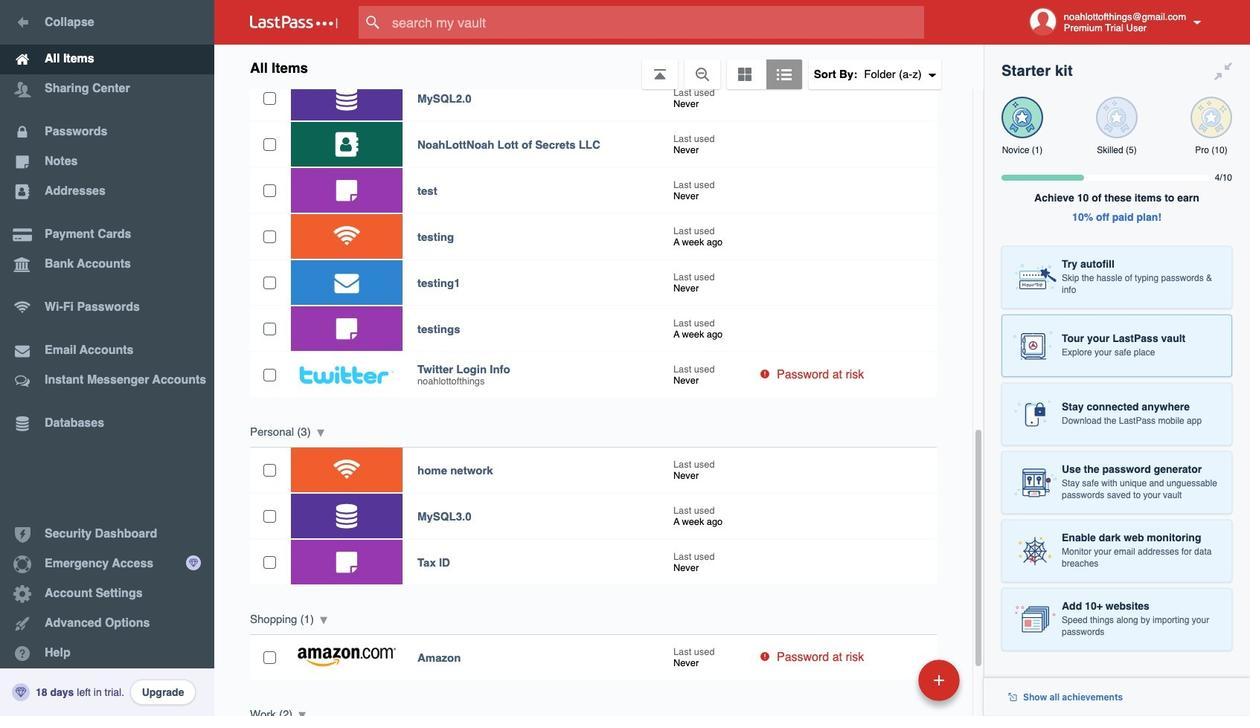 Task type: describe. For each thing, give the bounding box(es) containing it.
new item navigation
[[816, 656, 969, 717]]

lastpass image
[[250, 16, 338, 29]]



Task type: locate. For each thing, give the bounding box(es) containing it.
new item element
[[816, 660, 965, 702]]

Search search field
[[359, 6, 954, 39]]

main navigation navigation
[[0, 0, 214, 717]]

vault options navigation
[[214, 45, 984, 89]]

search my vault text field
[[359, 6, 954, 39]]



Task type: vqa. For each thing, say whether or not it's contained in the screenshot.
text field
no



